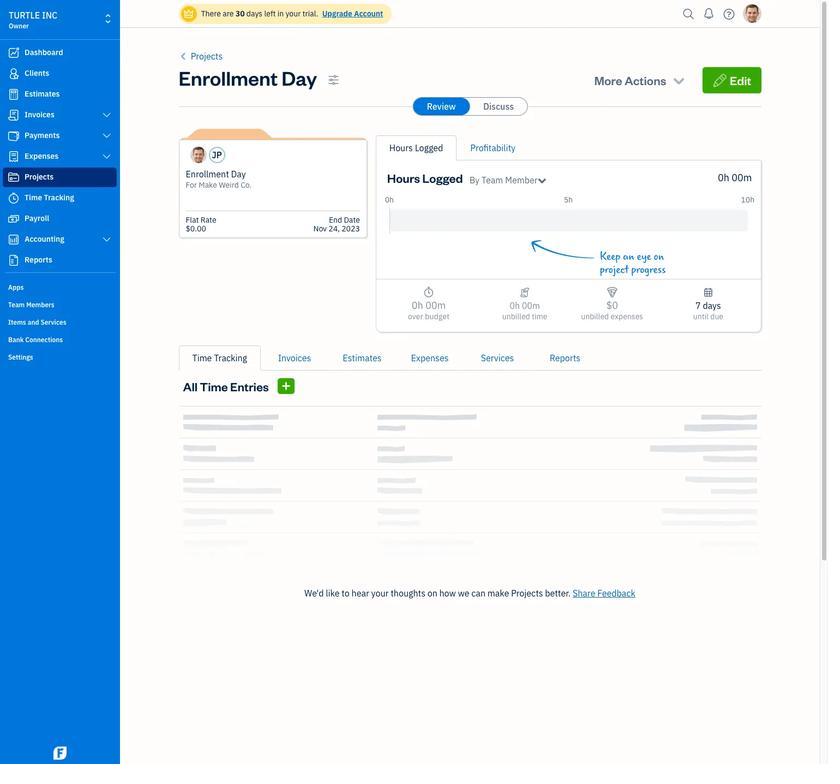Task type: vqa. For each thing, say whether or not it's contained in the screenshot.
days
yes



Task type: locate. For each thing, give the bounding box(es) containing it.
connections
[[25, 336, 63, 344]]

time
[[25, 193, 42, 202], [192, 353, 212, 363], [200, 378, 228, 394]]

0 vertical spatial expenses link
[[3, 147, 117, 166]]

time tracking down projects link
[[25, 193, 74, 202]]

1 horizontal spatial invoices link
[[261, 345, 329, 371]]

0 horizontal spatial reports
[[25, 255, 52, 265]]

timer image
[[7, 193, 20, 204]]

tracking inside 'main' element
[[44, 193, 74, 202]]

by team member
[[470, 175, 538, 186]]

logged down review link
[[415, 142, 443, 153]]

day left settings for this project icon
[[282, 65, 317, 91]]

7
[[696, 300, 701, 311]]

projects
[[191, 51, 223, 62], [25, 172, 54, 182], [511, 588, 543, 599]]

left
[[264, 9, 276, 19]]

estimates link for expenses link to the right
[[329, 345, 396, 371]]

projects right make
[[511, 588, 543, 599]]

your right in
[[286, 9, 301, 19]]

timetracking image
[[423, 286, 435, 299]]

account
[[354, 9, 383, 19]]

2 horizontal spatial 00m
[[732, 171, 752, 184]]

invoices link up time entry menu image
[[261, 345, 329, 371]]

tracking up all time entries
[[214, 353, 247, 363]]

tracking down projects link
[[44, 193, 74, 202]]

reports inside 'main' element
[[25, 255, 52, 265]]

settings
[[8, 353, 33, 361]]

time inside 'main' element
[[25, 193, 42, 202]]

0 vertical spatial day
[[282, 65, 317, 91]]

0 vertical spatial estimates
[[25, 89, 60, 99]]

dashboard link
[[3, 43, 117, 63]]

0h 00m unbilled time
[[503, 300, 548, 321]]

days
[[247, 9, 263, 19], [703, 300, 721, 311]]

to
[[342, 588, 350, 599]]

expenses link
[[3, 147, 117, 166], [396, 345, 464, 371]]

1 horizontal spatial invoices
[[278, 353, 311, 363]]

services
[[41, 318, 66, 326], [481, 353, 514, 363]]

0 horizontal spatial estimates
[[25, 89, 60, 99]]

1 vertical spatial estimates link
[[329, 345, 396, 371]]

0 vertical spatial invoices
[[25, 110, 55, 120]]

for
[[186, 180, 197, 190]]

profitability
[[471, 142, 516, 153]]

1 vertical spatial logged
[[423, 170, 463, 186]]

expenses image
[[607, 286, 618, 299]]

1 vertical spatial reports link
[[532, 345, 599, 371]]

projects right chevronleft icon
[[191, 51, 223, 62]]

hours logged down hours logged button
[[387, 170, 463, 186]]

1 horizontal spatial day
[[282, 65, 317, 91]]

payments
[[25, 130, 60, 140]]

projects right project image
[[25, 172, 54, 182]]

1 horizontal spatial team
[[482, 175, 503, 186]]

logged left by
[[423, 170, 463, 186]]

2 chevron large down image from the top
[[102, 152, 112, 161]]

make
[[199, 180, 217, 190]]

by
[[470, 175, 480, 186]]

invoices image
[[520, 286, 530, 299]]

0 vertical spatial estimates link
[[3, 85, 117, 104]]

logged inside hours logged button
[[415, 142, 443, 153]]

estimates link
[[3, 85, 117, 104], [329, 345, 396, 371]]

entries
[[230, 378, 269, 394]]

an
[[623, 250, 635, 263]]

0 vertical spatial time
[[25, 193, 42, 202]]

more actions
[[594, 73, 667, 88]]

0 horizontal spatial on
[[428, 588, 438, 599]]

0 horizontal spatial time tracking
[[25, 193, 74, 202]]

0 vertical spatial projects
[[191, 51, 223, 62]]

profitability button
[[471, 141, 516, 154]]

1 vertical spatial your
[[371, 588, 389, 599]]

your right hear
[[371, 588, 389, 599]]

reports link down accounting link
[[3, 250, 117, 270]]

edit
[[730, 73, 752, 88]]

1 vertical spatial projects
[[25, 172, 54, 182]]

1 vertical spatial tracking
[[214, 353, 247, 363]]

1 vertical spatial day
[[231, 169, 246, 180]]

enrollment for enrollment day for make weird co.
[[186, 169, 229, 180]]

1 horizontal spatial estimates link
[[329, 345, 396, 371]]

1 horizontal spatial time tracking link
[[179, 345, 261, 371]]

time right all
[[200, 378, 228, 394]]

feedback
[[598, 588, 636, 599]]

expenses down "budget"
[[411, 353, 449, 363]]

0 vertical spatial time tracking
[[25, 193, 74, 202]]

00m inside 0h 00m over budget
[[426, 299, 446, 312]]

apps
[[8, 283, 24, 291]]

day inside the enrollment day for make weird co.
[[231, 169, 246, 180]]

expenses link down payments link
[[3, 147, 117, 166]]

0 horizontal spatial 00m
[[426, 299, 446, 312]]

0h
[[718, 171, 730, 184], [385, 195, 394, 205], [412, 299, 423, 312], [510, 300, 520, 311]]

estimates
[[25, 89, 60, 99], [343, 353, 382, 363]]

enrollment for enrollment day
[[179, 65, 278, 91]]

3 chevron large down image from the top
[[102, 235, 112, 244]]

over
[[408, 312, 423, 321]]

1 vertical spatial on
[[428, 588, 438, 599]]

reports link down time
[[532, 345, 599, 371]]

projects inside 'main' element
[[25, 172, 54, 182]]

1 horizontal spatial unbilled
[[581, 312, 609, 321]]

invoices link up payments link
[[3, 105, 117, 125]]

team down apps
[[8, 301, 25, 309]]

expenses
[[25, 151, 59, 161], [411, 353, 449, 363]]

00m right the over
[[426, 299, 446, 312]]

on right eye
[[654, 250, 664, 263]]

hours logged
[[390, 142, 443, 153], [387, 170, 463, 186]]

0 horizontal spatial day
[[231, 169, 246, 180]]

0 horizontal spatial invoices
[[25, 110, 55, 120]]

team inside 'main' element
[[8, 301, 25, 309]]

time
[[532, 312, 548, 321]]

day up co.
[[231, 169, 246, 180]]

time tracking link up payroll link
[[3, 188, 117, 208]]

1 horizontal spatial on
[[654, 250, 664, 263]]

0 horizontal spatial days
[[247, 9, 263, 19]]

1 vertical spatial invoices
[[278, 353, 311, 363]]

invoices up payments
[[25, 110, 55, 120]]

chevron large down image
[[102, 111, 112, 120]]

0 horizontal spatial tracking
[[44, 193, 74, 202]]

1 horizontal spatial your
[[371, 588, 389, 599]]

time tracking up all time entries
[[192, 353, 247, 363]]

on
[[654, 250, 664, 263], [428, 588, 438, 599]]

1 vertical spatial invoices link
[[261, 345, 329, 371]]

1 unbilled from the left
[[503, 312, 530, 321]]

chevron large down image
[[102, 132, 112, 140], [102, 152, 112, 161], [102, 235, 112, 244]]

main element
[[0, 0, 147, 764]]

0h inside "0h 00m unbilled time"
[[510, 300, 520, 311]]

0h for 0h 00m
[[718, 171, 730, 184]]

1 vertical spatial services
[[481, 353, 514, 363]]

trial.
[[303, 9, 318, 19]]

1 vertical spatial hours
[[387, 170, 420, 186]]

00m up 10h
[[732, 171, 752, 184]]

expenses link down "budget"
[[396, 345, 464, 371]]

0 vertical spatial expenses
[[25, 151, 59, 161]]

00m up time
[[522, 300, 540, 311]]

1 vertical spatial expenses link
[[396, 345, 464, 371]]

0 vertical spatial enrollment
[[179, 65, 278, 91]]

nov
[[314, 224, 327, 234]]

better.
[[545, 588, 571, 599]]

logged
[[415, 142, 443, 153], [423, 170, 463, 186]]

actions
[[625, 73, 667, 88]]

we'd
[[305, 588, 324, 599]]

there are 30 days left in your trial. upgrade account
[[201, 9, 383, 19]]

0 vertical spatial services
[[41, 318, 66, 326]]

0 vertical spatial chevron large down image
[[102, 132, 112, 140]]

0 vertical spatial your
[[286, 9, 301, 19]]

keep an eye on project progress
[[600, 250, 666, 276]]

day for enrollment day for make weird co.
[[231, 169, 246, 180]]

1 vertical spatial reports
[[550, 353, 581, 363]]

0 vertical spatial logged
[[415, 142, 443, 153]]

days right 30 at the top left
[[247, 9, 263, 19]]

eye
[[637, 250, 651, 263]]

on inside the keep an eye on project progress
[[654, 250, 664, 263]]

00m
[[732, 171, 752, 184], [426, 299, 446, 312], [522, 300, 540, 311]]

enrollment down the projects button
[[179, 65, 278, 91]]

time right timer image
[[25, 193, 42, 202]]

discuss link
[[470, 98, 527, 115]]

days up due on the right
[[703, 300, 721, 311]]

1 vertical spatial days
[[703, 300, 721, 311]]

0 vertical spatial team
[[482, 175, 503, 186]]

0 horizontal spatial team
[[8, 301, 25, 309]]

1 vertical spatial team
[[8, 301, 25, 309]]

2 vertical spatial chevron large down image
[[102, 235, 112, 244]]

0 horizontal spatial services
[[41, 318, 66, 326]]

unbilled inside $0 unbilled expenses
[[581, 312, 609, 321]]

0 vertical spatial time tracking link
[[3, 188, 117, 208]]

1 horizontal spatial expenses
[[411, 353, 449, 363]]

1 chevron large down image from the top
[[102, 132, 112, 140]]

services up the bank connections link
[[41, 318, 66, 326]]

enrollment inside the enrollment day for make weird co.
[[186, 169, 229, 180]]

settings for this project image
[[328, 74, 339, 87]]

projects inside button
[[191, 51, 223, 62]]

team inside field
[[482, 175, 503, 186]]

client image
[[7, 68, 20, 79]]

2 unbilled from the left
[[581, 312, 609, 321]]

5h
[[564, 195, 573, 205]]

turtle inc owner
[[9, 10, 57, 30]]

more
[[594, 73, 622, 88]]

freshbooks image
[[51, 747, 69, 760]]

1 vertical spatial expenses
[[411, 353, 449, 363]]

0 horizontal spatial expenses
[[25, 151, 59, 161]]

0 horizontal spatial unbilled
[[503, 312, 530, 321]]

00m inside "0h 00m unbilled time"
[[522, 300, 540, 311]]

2 vertical spatial projects
[[511, 588, 543, 599]]

hear
[[352, 588, 369, 599]]

reports
[[25, 255, 52, 265], [550, 353, 581, 363]]

expenses down payments
[[25, 151, 59, 161]]

00m for 0h 00m over budget
[[426, 299, 446, 312]]

team right by
[[482, 175, 503, 186]]

share
[[573, 588, 596, 599]]

go to help image
[[721, 6, 738, 22]]

chevrondown image
[[672, 73, 687, 88]]

chevron large down image inside accounting link
[[102, 235, 112, 244]]

0 horizontal spatial invoices link
[[3, 105, 117, 125]]

0h 00m over budget
[[408, 299, 450, 321]]

0 vertical spatial reports
[[25, 255, 52, 265]]

unbilled left time
[[503, 312, 530, 321]]

reports link
[[3, 250, 117, 270], [532, 345, 599, 371]]

0 horizontal spatial estimates link
[[3, 85, 117, 104]]

1 vertical spatial chevron large down image
[[102, 152, 112, 161]]

we
[[458, 588, 470, 599]]

1 horizontal spatial projects
[[191, 51, 223, 62]]

0 vertical spatial tracking
[[44, 193, 74, 202]]

apps link
[[3, 279, 117, 295]]

1 vertical spatial time tracking
[[192, 353, 247, 363]]

are
[[223, 9, 234, 19]]

days inside 7 days until due
[[703, 300, 721, 311]]

unbilled down expenses icon
[[581, 312, 609, 321]]

00m for 0h 00m unbilled time
[[522, 300, 540, 311]]

1 horizontal spatial days
[[703, 300, 721, 311]]

project image
[[7, 172, 20, 183]]

invoices up time entry menu image
[[278, 353, 311, 363]]

on left 'how' at right
[[428, 588, 438, 599]]

0 vertical spatial on
[[654, 250, 664, 263]]

1 vertical spatial hours logged
[[387, 170, 463, 186]]

0 vertical spatial hours
[[390, 142, 413, 153]]

0 vertical spatial invoices link
[[3, 105, 117, 125]]

0h inside 0h 00m over budget
[[412, 299, 423, 312]]

hours logged down review link
[[390, 142, 443, 153]]

1 vertical spatial estimates
[[343, 353, 382, 363]]

1 vertical spatial enrollment
[[186, 169, 229, 180]]

chevron large down image inside payments link
[[102, 132, 112, 140]]

1 horizontal spatial 00m
[[522, 300, 540, 311]]

expenses inside 'main' element
[[25, 151, 59, 161]]

0 horizontal spatial reports link
[[3, 250, 117, 270]]

0 horizontal spatial projects
[[25, 172, 54, 182]]

invoices
[[25, 110, 55, 120], [278, 353, 311, 363]]

can
[[472, 588, 486, 599]]

hours inside button
[[390, 142, 413, 153]]

hours
[[390, 142, 413, 153], [387, 170, 420, 186]]

discuss
[[483, 101, 514, 112]]

services down "0h 00m unbilled time"
[[481, 353, 514, 363]]

crown image
[[183, 8, 195, 19]]

invoices link inside 'main' element
[[3, 105, 117, 125]]

invoices link
[[3, 105, 117, 125], [261, 345, 329, 371]]

dashboard image
[[7, 47, 20, 58]]

2023
[[342, 224, 360, 234]]

7 days until due
[[694, 300, 724, 321]]

keep
[[600, 250, 621, 263]]

day
[[282, 65, 317, 91], [231, 169, 246, 180]]

time tracking inside 'main' element
[[25, 193, 74, 202]]

time tracking link up all time entries
[[179, 345, 261, 371]]

time up all
[[192, 353, 212, 363]]

enrollment up "make"
[[186, 169, 229, 180]]



Task type: describe. For each thing, give the bounding box(es) containing it.
end date nov 24, 2023
[[314, 215, 360, 234]]

end
[[329, 215, 342, 225]]

upgrade
[[322, 9, 352, 19]]

0h for 0h
[[385, 195, 394, 205]]

projects button
[[179, 50, 223, 63]]

Hours Logged Group By field
[[470, 174, 547, 187]]

report image
[[7, 255, 20, 266]]

unbilled inside "0h 00m unbilled time"
[[503, 312, 530, 321]]

1 horizontal spatial reports
[[550, 353, 581, 363]]

owner
[[9, 22, 29, 30]]

2 vertical spatial time
[[200, 378, 228, 394]]

money image
[[7, 213, 20, 224]]

30
[[236, 9, 245, 19]]

10h
[[741, 195, 755, 205]]

enrollment day
[[179, 65, 317, 91]]

1 vertical spatial time
[[192, 353, 212, 363]]

00m for 0h 00m
[[732, 171, 752, 184]]

1 horizontal spatial expenses link
[[396, 345, 464, 371]]

1 horizontal spatial estimates
[[343, 353, 382, 363]]

chart image
[[7, 234, 20, 245]]

0 vertical spatial hours logged
[[390, 142, 443, 153]]

0 vertical spatial days
[[247, 9, 263, 19]]

0 horizontal spatial your
[[286, 9, 301, 19]]

items and services link
[[3, 314, 117, 330]]

notifications image
[[700, 3, 718, 25]]

1 horizontal spatial services
[[481, 353, 514, 363]]

review link
[[413, 98, 470, 115]]

weird
[[219, 180, 239, 190]]

invoice image
[[7, 110, 20, 121]]

members
[[26, 301, 54, 309]]

projects link
[[3, 168, 117, 187]]

edit link
[[703, 67, 762, 93]]

bank connections
[[8, 336, 63, 344]]

flat rate $0.00
[[186, 215, 216, 234]]

accounting link
[[3, 230, 117, 249]]

invoices inside 'main' element
[[25, 110, 55, 120]]

search image
[[680, 6, 698, 22]]

flat
[[186, 215, 199, 225]]

0h 00m
[[718, 171, 752, 184]]

progress
[[631, 264, 666, 276]]

all
[[183, 378, 198, 394]]

estimates inside 'main' element
[[25, 89, 60, 99]]

all time entries
[[183, 378, 269, 394]]

0h for 0h 00m unbilled time
[[510, 300, 520, 311]]

thoughts
[[391, 588, 426, 599]]

chevron large down image for payments
[[102, 132, 112, 140]]

turtle
[[9, 10, 40, 21]]

bank connections link
[[3, 331, 117, 348]]

project
[[600, 264, 629, 276]]

enrollment day for make weird co.
[[186, 169, 252, 190]]

0 horizontal spatial expenses link
[[3, 147, 117, 166]]

more actions button
[[585, 67, 697, 93]]

hours logged button
[[390, 141, 443, 154]]

clients link
[[3, 64, 117, 83]]

dashboard
[[25, 47, 63, 57]]

expense image
[[7, 151, 20, 162]]

chevron large down image for expenses
[[102, 152, 112, 161]]

chevronleft image
[[179, 50, 189, 63]]

estimate image
[[7, 89, 20, 100]]

chevron large down image for accounting
[[102, 235, 112, 244]]

upgrade account link
[[320, 9, 383, 19]]

expenses
[[611, 312, 644, 321]]

review
[[427, 101, 456, 112]]

in
[[278, 9, 284, 19]]

24,
[[329, 224, 340, 234]]

like
[[326, 588, 340, 599]]

1 horizontal spatial tracking
[[214, 353, 247, 363]]

2 horizontal spatial projects
[[511, 588, 543, 599]]

jp
[[212, 150, 222, 160]]

team members link
[[3, 296, 117, 313]]

payment image
[[7, 130, 20, 141]]

0h for 0h 00m over budget
[[412, 299, 423, 312]]

services link
[[464, 345, 532, 371]]

share feedback button
[[573, 587, 636, 600]]

and
[[28, 318, 39, 326]]

payroll link
[[3, 209, 117, 229]]

services inside 'main' element
[[41, 318, 66, 326]]

1 vertical spatial time tracking link
[[179, 345, 261, 371]]

bank
[[8, 336, 24, 344]]

co.
[[241, 180, 252, 190]]

settings link
[[3, 349, 117, 365]]

items and services
[[8, 318, 66, 326]]

0 horizontal spatial time tracking link
[[3, 188, 117, 208]]

date
[[344, 215, 360, 225]]

$0.00
[[186, 224, 206, 234]]

estimates link for invoices 'link' within 'main' element
[[3, 85, 117, 104]]

make
[[488, 588, 509, 599]]

1 horizontal spatial reports link
[[532, 345, 599, 371]]

pencil image
[[713, 73, 728, 88]]

1 horizontal spatial time tracking
[[192, 353, 247, 363]]

member
[[505, 175, 538, 186]]

time entry menu image
[[281, 379, 291, 393]]

team members
[[8, 301, 54, 309]]

there
[[201, 9, 221, 19]]

calendar image
[[704, 286, 714, 299]]

accounting
[[25, 234, 64, 244]]

day for enrollment day
[[282, 65, 317, 91]]

until
[[694, 312, 709, 321]]

$0
[[607, 299, 618, 312]]

budget
[[425, 312, 450, 321]]

how
[[440, 588, 456, 599]]

clients
[[25, 68, 49, 78]]

0 vertical spatial reports link
[[3, 250, 117, 270]]

payments link
[[3, 126, 117, 146]]

due
[[711, 312, 724, 321]]

payroll
[[25, 213, 49, 223]]



